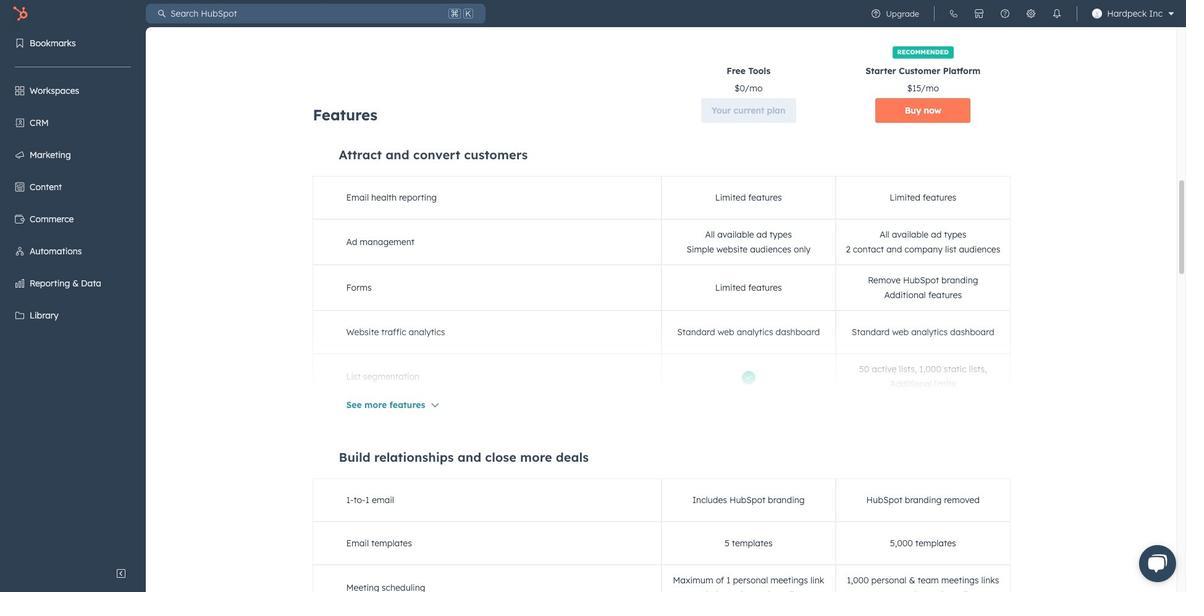 Task type: vqa. For each thing, say whether or not it's contained in the screenshot.
Menu
yes



Task type: locate. For each thing, give the bounding box(es) containing it.
menu
[[863, 0, 1179, 27], [0, 27, 146, 562]]

dirk hardpeck image
[[1092, 9, 1102, 19]]

0 horizontal spatial menu
[[0, 27, 146, 562]]

help image
[[1000, 9, 1010, 19]]

marketplaces image
[[974, 9, 984, 19]]

Search HubSpot search field
[[166, 4, 446, 23]]

bookmarks primary navigation item image
[[15, 38, 25, 48]]



Task type: describe. For each thing, give the bounding box(es) containing it.
1 horizontal spatial menu
[[863, 0, 1179, 27]]

notifications image
[[1052, 9, 1062, 19]]

settings image
[[1026, 9, 1036, 19]]



